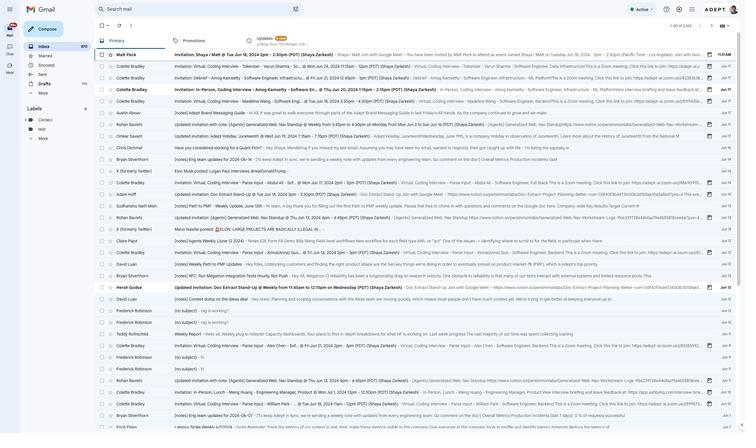 Task type: describe. For each thing, give the bounding box(es) containing it.
refresh image
[[117, 23, 122, 29]]

calendar event image for 13th row from the top of the page
[[708, 192, 713, 198]]

22 row from the top
[[94, 294, 737, 305]]

28 row from the top
[[94, 364, 737, 375]]

Search mail text field
[[107, 6, 276, 12]]

calendar event image for 15th row from the top of the page
[[708, 215, 713, 221]]

31 row from the top
[[94, 399, 737, 410]]

29 row from the top
[[94, 375, 737, 387]]

6 calendar event image from the top
[[708, 250, 713, 256]]

1 calendar event image from the top
[[708, 64, 713, 69]]

updates, 6 new messages, tab
[[242, 33, 315, 49]]

5 calendar event image from the top
[[708, 133, 713, 139]]

11 row from the top
[[94, 166, 737, 177]]

4 row from the top
[[94, 84, 737, 96]]

27 row from the top
[[94, 352, 737, 364]]

3 calendar event image from the top
[[708, 87, 713, 93]]

settings image
[[677, 6, 684, 13]]

9 row from the top
[[94, 142, 737, 154]]

6 row from the top
[[94, 107, 737, 119]]

19 row from the top
[[94, 259, 737, 270]]

calendar event image for 29th row from the bottom of the page
[[708, 98, 713, 104]]

32 row from the top
[[94, 410, 737, 422]]

25 row from the top
[[94, 329, 737, 340]]

14 row from the top
[[94, 200, 737, 212]]

13 row from the top
[[94, 189, 737, 200]]

primary tab
[[94, 33, 168, 49]]

5 row from the top
[[94, 96, 737, 107]]

1 row from the top
[[94, 49, 737, 61]]

8 row from the top
[[94, 131, 737, 142]]

30 row from the top
[[94, 387, 737, 399]]

2 row from the top
[[94, 61, 737, 72]]

17 row from the top
[[94, 235, 737, 247]]



Task type: vqa. For each thing, say whether or not it's contained in the screenshot.
4th row from the bottom of the page
yes



Task type: locate. For each thing, give the bounding box(es) containing it.
7 row from the top
[[94, 119, 737, 131]]

16 row from the top
[[94, 224, 737, 235]]

Search mail search field
[[94, 2, 304, 16]]

2 calendar event image from the top
[[708, 98, 713, 104]]

None checkbox
[[99, 52, 105, 58], [99, 64, 105, 69], [99, 75, 105, 81], [99, 110, 105, 116], [99, 133, 105, 139], [99, 180, 105, 186], [99, 203, 105, 209], [99, 227, 105, 233], [99, 238, 105, 244], [99, 262, 105, 268], [99, 273, 105, 279], [99, 297, 105, 302], [99, 343, 105, 349], [99, 355, 105, 361], [99, 390, 105, 396], [99, 402, 105, 407], [99, 425, 105, 431], [99, 52, 105, 58], [99, 64, 105, 69], [99, 75, 105, 81], [99, 110, 105, 116], [99, 133, 105, 139], [99, 180, 105, 186], [99, 203, 105, 209], [99, 227, 105, 233], [99, 238, 105, 244], [99, 262, 105, 268], [99, 273, 105, 279], [99, 297, 105, 302], [99, 343, 105, 349], [99, 355, 105, 361], [99, 390, 105, 396], [99, 402, 105, 407], [99, 425, 105, 431]]

10 row from the top
[[94, 154, 737, 166]]

row
[[94, 49, 737, 61], [94, 61, 737, 72], [94, 72, 737, 84], [94, 84, 737, 96], [94, 96, 737, 107], [94, 107, 737, 119], [94, 119, 737, 131], [94, 131, 737, 142], [94, 142, 737, 154], [94, 154, 737, 166], [94, 166, 737, 177], [94, 177, 737, 189], [94, 189, 737, 200], [94, 200, 737, 212], [94, 212, 737, 224], [94, 224, 737, 235], [94, 235, 737, 247], [94, 247, 737, 259], [94, 259, 737, 270], [94, 270, 737, 282], [94, 282, 737, 294], [94, 294, 737, 305], [94, 305, 737, 317], [94, 317, 737, 329], [94, 329, 737, 340], [94, 340, 737, 352], [94, 352, 737, 364], [94, 364, 737, 375], [94, 375, 737, 387], [94, 387, 737, 399], [94, 399, 737, 410], [94, 410, 737, 422], [94, 422, 737, 434]]

older image
[[710, 23, 716, 29]]

23 row from the top
[[94, 305, 737, 317]]

main menu image
[[6, 6, 13, 13]]

26 row from the top
[[94, 340, 737, 352]]

🚨 image
[[215, 228, 220, 232]]

calendar event image for 13th row from the bottom of the page
[[708, 285, 713, 291]]

2 calendar event image from the top
[[708, 75, 713, 81]]

3 row from the top
[[94, 72, 737, 84]]

18 row from the top
[[94, 247, 737, 259]]

21 row from the top
[[94, 282, 737, 294]]

24 row from the top
[[94, 317, 737, 329]]

20 row from the top
[[94, 270, 737, 282]]

33 row from the top
[[94, 422, 737, 434]]

calendar event image for 33th row from the bottom of the page
[[708, 52, 713, 58]]

main content
[[94, 33, 737, 434]]

5 calendar event image from the top
[[708, 215, 713, 221]]

3 calendar event image from the top
[[708, 180, 713, 186]]

navigation
[[0, 19, 20, 434]]

6 calendar event image from the top
[[708, 285, 713, 291]]

4 calendar event image from the top
[[708, 192, 713, 198]]

1 calendar event image from the top
[[708, 52, 713, 58]]

None checkbox
[[99, 23, 105, 29], [99, 87, 105, 93], [99, 98, 105, 104], [99, 122, 105, 128], [99, 145, 105, 151], [99, 157, 105, 163], [99, 168, 105, 174], [99, 192, 105, 198], [99, 215, 105, 221], [99, 250, 105, 256], [99, 285, 105, 291], [99, 308, 105, 314], [99, 320, 105, 326], [99, 332, 105, 337], [99, 367, 105, 372], [99, 378, 105, 384], [99, 413, 105, 419], [99, 23, 105, 29], [99, 87, 105, 93], [99, 98, 105, 104], [99, 122, 105, 128], [99, 145, 105, 151], [99, 157, 105, 163], [99, 168, 105, 174], [99, 192, 105, 198], [99, 215, 105, 221], [99, 250, 105, 256], [99, 285, 105, 291], [99, 308, 105, 314], [99, 320, 105, 326], [99, 332, 105, 337], [99, 367, 105, 372], [99, 378, 105, 384], [99, 413, 105, 419]]

advanced search options image
[[290, 3, 302, 15]]

heading
[[0, 33, 20, 38], [0, 52, 20, 57], [0, 71, 20, 75], [27, 106, 83, 112]]

support image
[[664, 6, 671, 13]]

4 calendar event image from the top
[[708, 122, 713, 128]]

search mail image
[[96, 4, 107, 15]]

calendar event image
[[708, 64, 713, 69], [708, 75, 713, 81], [708, 87, 713, 93], [708, 122, 713, 128], [708, 133, 713, 139], [708, 250, 713, 256]]

15 row from the top
[[94, 212, 737, 224]]

select input tool image
[[727, 23, 731, 28]]

more email options image
[[128, 23, 134, 29]]

12 row from the top
[[94, 177, 737, 189]]

calendar event image for 12th row from the top
[[708, 180, 713, 186]]

tab list
[[94, 33, 737, 49]]

gmail image
[[26, 3, 58, 15]]

promotions tab
[[168, 33, 242, 49]]

calendar event image
[[708, 52, 713, 58], [708, 98, 713, 104], [708, 180, 713, 186], [708, 192, 713, 198], [708, 215, 713, 221], [708, 285, 713, 291]]



